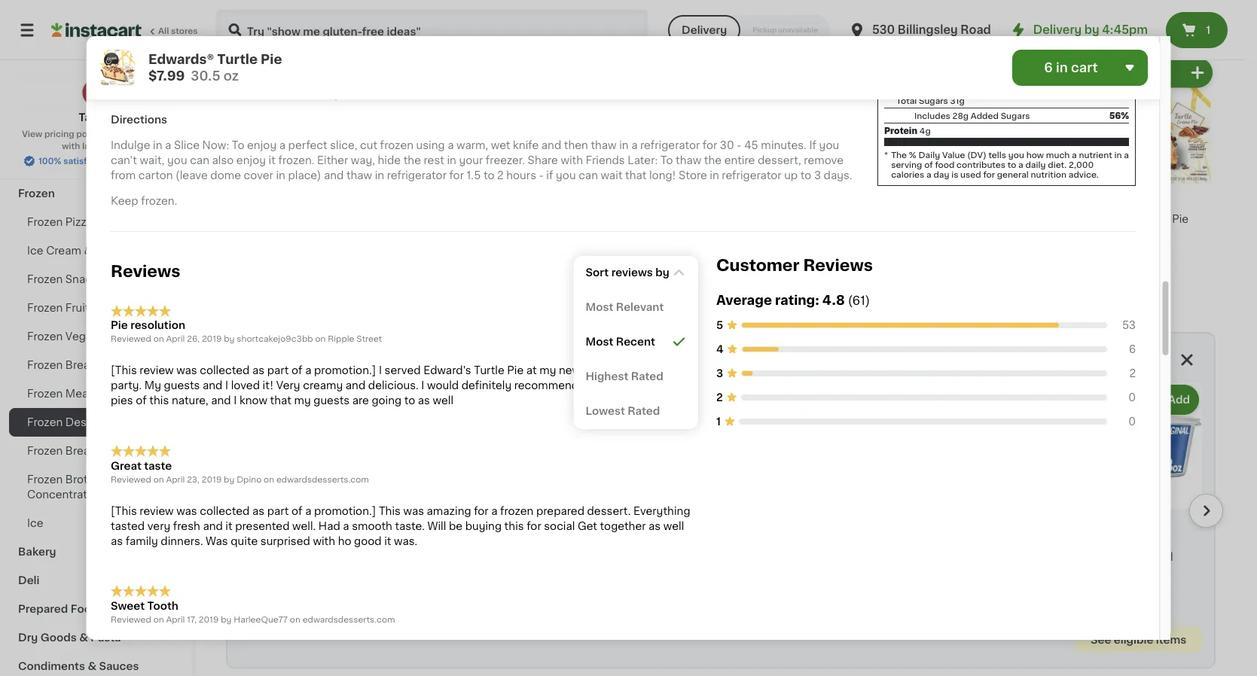 Task type: vqa. For each thing, say whether or not it's contained in the screenshot.
the Fastest button
no



Task type: locate. For each thing, give the bounding box(es) containing it.
turtle inside edwards® turtle pie $7.99 30.5 oz
[[217, 53, 257, 66]]

oz inside edwards® turtle pie $7.99 30.5 oz
[[223, 70, 239, 82]]

2019 inside great taste reviewed on april 23, 2019 by dpino on edwardsdesserts.com
[[201, 475, 221, 484]]

0 horizontal spatial dairy
[[18, 74, 47, 84]]

original inside cool whip original whipped topping (1.25k)
[[1132, 552, 1173, 563]]

4:45pm
[[1102, 24, 1148, 35]]

& inside frozen broths & juice concentrate
[[103, 475, 112, 485]]

2 part from the top
[[267, 506, 289, 516]]

edwards® inside edwards® edwards premium desserts cookies and crème pie
[[799, 214, 850, 224]]

frozen for frozen breads & doughs
[[27, 446, 63, 457]]

product group containing 4
[[518, 382, 645, 591]]

ice up bakery at the left of the page
[[27, 518, 43, 529]]

collected inside [this review was collected as part of a promotion.] this was amazing for a frozen prepared dessert. everything tasted very fresh and it presented well. had a smooth taste. will be buying this for social  get together as well as family dinners. was quite surprised with ho good it was.
[[199, 506, 249, 516]]

2 original from the left
[[1132, 552, 1173, 563]]

my up recommend
[[539, 366, 556, 376]]

3 $ from the left
[[382, 518, 387, 526]]

reviews down popsicles at the top of page
[[110, 263, 180, 279]]

marie up the "apple"
[[369, 214, 399, 224]]

99 down everything
[[678, 518, 689, 526]]

reddi-
[[240, 537, 275, 548]]

0 horizontal spatial well
[[432, 396, 453, 406]]

together inside [this review was collected as part of a promotion.] this was amazing for a frozen prepared dessert. everything tasted very fresh and it presented well. had a smooth taste. will be buying this for social  get together as well as family dinners. was quite surprised with ho good it was.
[[600, 521, 646, 532]]

1 original from the left
[[240, 552, 281, 563]]

turtle for edwards® turtle pie $7.99 30.5 oz
[[217, 53, 257, 66]]

1 vertical spatial dairy
[[283, 552, 312, 563]]

frozen inside marie callender's dutch apple pie frozen dessert
[[422, 229, 458, 239]]

& left sauces on the left bottom of the page
[[88, 661, 96, 672]]

frozen for frozen vegetables
[[27, 331, 63, 342]]

presented
[[235, 521, 289, 532]]

section
[[226, 332, 1223, 669]]

the left rest
[[403, 155, 421, 166]]

frozen for frozen
[[18, 188, 55, 199]]

1 vertical spatial edwardsdesserts.com
[[302, 616, 395, 624]]

increment quantity of edwards® turtle pie image
[[1189, 64, 1207, 82]]

1 reviewed from the top
[[110, 335, 151, 343]]

produce
[[18, 45, 64, 56]]

2 left each on the top of page
[[655, 243, 661, 252]]

frozen inside marie callender's pumpkin pie frozen dessert
[[580, 229, 616, 239]]

meat down frozen breakfast
[[65, 389, 93, 399]]

0 horizontal spatial delivery
[[682, 25, 727, 35]]

loved
[[231, 381, 260, 391]]

1 the from the left
[[403, 155, 421, 166]]

1 horizontal spatial turtle
[[474, 366, 504, 376]]

add button
[[1010, 59, 1068, 86], [304, 386, 362, 414], [722, 386, 780, 414], [861, 386, 919, 414], [1000, 386, 1059, 414], [1140, 386, 1198, 414]]

by
[[1085, 24, 1100, 35], [655, 267, 669, 278], [224, 335, 234, 343], [223, 475, 234, 484], [221, 616, 231, 624]]

99 inside the $ 2 99
[[399, 518, 411, 526]]

1 horizontal spatial guests
[[313, 396, 349, 406]]

[this inside [this review was collected as part of a promotion.] i served edward's turtle pie at my new year's eve dinner party.  my guests and i loved it! very creamy and delicious.  i would definitely recommend it to anyone that likes pies of this nature, and i know that my guests are going to as well
[[110, 366, 137, 376]]

prepared foods
[[18, 604, 104, 615]]

$ 3 99 up reddi-
[[243, 517, 272, 533]]

1 vertical spatial desserts
[[65, 417, 113, 428]]

collected for presented
[[199, 506, 249, 516]]

most down sort
[[585, 302, 613, 312]]

road
[[961, 24, 991, 35]]

2 promotion.] from the top
[[314, 506, 376, 516]]

1 horizontal spatial edwards®
[[799, 214, 850, 224]]

review for fresh
[[139, 506, 173, 516]]

1 horizontal spatial refrigerator
[[640, 140, 700, 151]]

original
[[240, 552, 281, 563], [1132, 552, 1173, 563]]

edwardsdesserts.com inside great taste reviewed on april 23, 2019 by dpino on edwardsdesserts.com
[[276, 475, 369, 484]]

tooth
[[147, 601, 178, 612]]

turtle up definitely
[[474, 366, 504, 376]]

0 vertical spatial edwardsdesserts.com
[[276, 475, 369, 484]]

frozen down 100%
[[18, 188, 55, 199]]

2 vertical spatial reviewed
[[110, 616, 151, 624]]

0 for 2
[[1128, 392, 1136, 403]]

100%
[[38, 157, 61, 165]]

frozen up concentrate
[[27, 475, 63, 485]]

2 down "freezer."
[[497, 170, 503, 181]]

promotion.] for very
[[314, 366, 376, 376]]

delivery for delivery by 4:45pm
[[1033, 24, 1082, 35]]

of
[[924, 160, 933, 169], [291, 366, 302, 376], [135, 396, 146, 406], [291, 506, 302, 516]]

edwardsdesserts.com
[[276, 475, 369, 484], [302, 616, 395, 624]]

edwardsdesserts.com for taste
[[276, 475, 369, 484]]

turtle inside product "group"
[[1139, 214, 1170, 224]]

a up creamy
[[305, 366, 311, 376]]

2 36 oz from the left
[[655, 32, 678, 41]]

0 horizontal spatial desserts
[[65, 417, 113, 428]]

0 vertical spatial reviewed
[[110, 335, 151, 343]]

whipped
[[314, 552, 362, 563], [1075, 567, 1123, 578]]

that inside indulge in a slice now: to enjoy a perfect slice, cut frozen using a warm, wet knife and then thaw in a refrigerator for 30 - 45 minutes. if you can't wait, you can also enjoy it frozen. either way, hide the rest in your freezer. share with friends later: to thaw the entire dessert, remove from carton (leave dome cover in place) and thaw in refrigerator for 1.5 to 2 hours - if you can wait that long! store in refrigerator up to 3 days.
[[625, 170, 646, 181]]

collected inside [this review was collected as part of a promotion.] i served edward's turtle pie at my new year's eve dinner party.  my guests and i loved it! very creamy and delicious.  i would definitely recommend it to anyone that likes pies of this nature, and i know that my guests are going to as well
[[199, 366, 249, 376]]

this right buying
[[504, 521, 524, 532]]

review for party.
[[139, 366, 173, 376]]

ice link
[[9, 509, 183, 538]]

2 horizontal spatial 99
[[678, 518, 689, 526]]

can down the friends
[[578, 170, 598, 181]]

edwards® edwards premium desserts cookies and crème pie
[[799, 214, 922, 254]]

marie inside marie callender's pumpkin pie frozen dessert
[[512, 214, 542, 224]]

1 vertical spatial 2019
[[201, 475, 221, 484]]

by inside pie resolution reviewed on april 26, 2019 by shortcakejo9c3bb on ripple street
[[224, 335, 234, 343]]

for inside * the % daily value (dv) tells you how much a nutrient in a serving of food contributes to a daily diet. 2,000 calories a day is used for general nutrition advice.
[[983, 170, 995, 179]]

as down everything
[[648, 521, 660, 532]]

april left the 26,
[[166, 335, 185, 343]]

[this for [this review was collected as part of a promotion.] i served edward's turtle pie at my new year's eve dinner party.  my guests and i loved it! very creamy and delicious.  i would definitely recommend it to anyone that likes pies of this nature, and i know that my guests are going to as well
[[110, 366, 137, 376]]

0 horizontal spatial snacks
[[18, 160, 57, 170]]

reviewed down resolution on the left top of page
[[110, 335, 151, 343]]

on down taste
[[153, 475, 164, 484]]

2 callender's from the left
[[545, 214, 604, 224]]

reviewed inside pie resolution reviewed on april 26, 2019 by shortcakejo9c3bb on ripple street
[[110, 335, 151, 343]]

by inside great taste reviewed on april 23, 2019 by dpino on edwardsdesserts.com
[[223, 475, 234, 484]]

38 oz
[[369, 32, 392, 41]]

to up long!
[[660, 155, 673, 166]]

1 [this from the top
[[110, 366, 137, 376]]

0 vertical spatial sugars
[[919, 96, 948, 105]]

0 horizontal spatial my
[[294, 396, 311, 406]]

to right 1.5
[[483, 170, 494, 181]]

was inside [this review was collected as part of a promotion.] i served edward's turtle pie at my new year's eve dinner party.  my guests and i loved it! very creamy and delicious.  i would definitely recommend it to anyone that likes pies of this nature, and i know that my guests are going to as well
[[176, 366, 197, 376]]

by inside sweet tooth reviewed on april 17, 2019 by harleeque77 on edwardsdesserts.com
[[221, 616, 231, 624]]

promotion.] up the had
[[314, 506, 376, 516]]

ho
[[338, 536, 351, 547]]

a up later:
[[631, 140, 637, 151]]

guests up nature,
[[164, 381, 200, 391]]

0 vertical spatial most recent button
[[576, 259, 695, 283]]

[this inside [this review was collected as part of a promotion.] this was amazing for a frozen prepared dessert. everything tasted very fresh and it presented well. had a smooth taste. will be buying this for social  get together as well as family dinners. was quite surprised with ho good it was.
[[110, 506, 137, 516]]

rated inside 'highest rated' button
[[631, 371, 663, 382]]

1 horizontal spatial meat
[[65, 389, 93, 399]]

1 vertical spatial most recent button
[[573, 325, 698, 358]]

my down very
[[294, 396, 311, 406]]

product group
[[512, 55, 643, 296], [942, 55, 1073, 286], [1085, 55, 1216, 252], [240, 382, 367, 606], [379, 382, 506, 606], [518, 382, 645, 591], [657, 382, 785, 576], [797, 382, 924, 606], [936, 382, 1063, 606], [1075, 382, 1202, 653]]

well down everything
[[663, 521, 684, 532]]

- left if
[[539, 170, 543, 181]]

$ left 89 on the bottom left of page
[[521, 518, 527, 526]]

2 inside indulge in a slice now: to enjoy a perfect slice, cut frozen using a warm, wet knife and then thaw in a refrigerator for 30 - 45 minutes. if you can't wait, you can also enjoy it frozen. either way, hide the rest in your freezer. share with friends later: to thaw the entire dessert, remove from carton (leave dome cover in place) and thaw in refrigerator for 1.5 to 2 hours - if you can wait that long! store in refrigerator up to 3 days.
[[497, 170, 503, 181]]

0 vertical spatial collected
[[199, 366, 249, 376]]

3 reviewed from the top
[[110, 616, 151, 624]]

whipped inside cool whip original whipped topping (1.25k)
[[1075, 567, 1123, 578]]

sugars inside '15% 4% total sugars 31g'
[[919, 96, 948, 105]]

15% 4% total sugars 31g
[[896, 66, 1129, 105]]

1 part from the top
[[267, 366, 289, 376]]

marie callender's dutch apple pie frozen dessert
[[369, 214, 496, 254]]

the down 30
[[704, 155, 721, 166]]

0 horizontal spatial turtle
[[217, 53, 257, 66]]

(2.91k)
[[425, 20, 454, 29]]

& down pineapple
[[317, 229, 326, 239]]

0 vertical spatial together
[[368, 354, 428, 367]]

april for pie resolution
[[166, 335, 185, 343]]

not
[[107, 130, 123, 138]]

callender's inside marie callender's pumpkin pie frozen dessert
[[545, 214, 604, 224]]

see eligible items
[[1091, 635, 1187, 645]]

this down my
[[149, 396, 169, 406]]

review inside [this review was collected as part of a promotion.] i served edward's turtle pie at my new year's eve dinner party.  my guests and i loved it! very creamy and delicious.  i would definitely recommend it to anyone that likes pies of this nature, and i know that my guests are going to as well
[[139, 366, 173, 376]]

0 horizontal spatial together
[[368, 354, 428, 367]]

of inside [this review was collected as part of a promotion.] this was amazing for a frozen prepared dessert. everything tasted very fresh and it presented well. had a smooth taste. will be buying this for social  get together as well as family dinners. was quite surprised with ho good it was.
[[291, 506, 302, 516]]

original down $5
[[1132, 552, 1173, 563]]

2 topping from the left
[[1126, 567, 1168, 578]]

6 in cart field
[[1012, 50, 1148, 86]]

- left 45
[[737, 140, 741, 151]]

1 vertical spatial [this
[[110, 506, 137, 516]]

and down loved
[[211, 396, 231, 406]]

edwards® inside product "group"
[[1085, 214, 1137, 224]]

edwards® for $7.99
[[148, 53, 214, 66]]

1 $ from the left
[[243, 518, 248, 526]]

3 down the remove
[[814, 170, 821, 181]]

2 vertical spatial thaw
[[346, 170, 372, 181]]

6 inside product "group"
[[1144, 67, 1152, 78]]

original down reddi-
[[240, 552, 281, 563]]

1 horizontal spatial marie
[[512, 214, 542, 224]]

frozen snacks link
[[9, 265, 183, 294]]

1 horizontal spatial sugars
[[1001, 111, 1030, 120]]

pie inside [this review was collected as part of a promotion.] i served edward's turtle pie at my new year's eve dinner party.  my guests and i loved it! very creamy and delicious.  i would definitely recommend it to anyone that likes pies of this nature, and i know that my guests are going to as well
[[507, 366, 523, 376]]

reviewed inside sweet tooth reviewed on april 17, 2019 by harleeque77 on edwardsdesserts.com
[[110, 616, 151, 624]]

1 vertical spatial -
[[539, 170, 543, 181]]

tru fru pineapple in white chocolate & coconut
[[226, 214, 330, 254]]

2 review from the top
[[139, 506, 173, 516]]

beverages link
[[9, 93, 183, 122]]

reviewed down sweet
[[110, 616, 151, 624]]

frozen breakfast link
[[9, 351, 183, 380]]

and inside edwards® edwards premium desserts cookies and crème pie
[[845, 244, 864, 254]]

2 vertical spatial with
[[313, 536, 335, 547]]

6.84 fl oz button
[[799, 0, 930, 29]]

1 horizontal spatial this
[[504, 521, 524, 532]]

can up (leave
[[190, 155, 209, 166]]

1 collected from the top
[[199, 366, 249, 376]]

1 36 oz from the left
[[226, 32, 249, 41]]

in right the cover
[[276, 170, 285, 181]]

1 marie from the left
[[369, 214, 399, 224]]

with down the then
[[560, 155, 583, 166]]

1 vertical spatial rated
[[627, 406, 660, 416]]

1 topping from the left
[[240, 567, 282, 578]]

1 vertical spatial promotion.]
[[314, 506, 376, 516]]

4 down 5
[[716, 344, 723, 355]]

section containing 3
[[226, 332, 1223, 669]]

frozen for frozen breakfast
[[27, 360, 63, 371]]

and up was
[[203, 521, 222, 532]]

oz
[[828, 18, 838, 27], [959, 18, 969, 27], [239, 32, 249, 41], [382, 32, 392, 41], [546, 32, 556, 41], [669, 32, 678, 41], [1092, 32, 1102, 41], [223, 70, 239, 82], [811, 272, 821, 281]]

april inside pie resolution reviewed on april 26, 2019 by shortcakejo9c3bb on ripple street
[[166, 335, 185, 343]]

review
[[139, 366, 173, 376], [139, 506, 173, 516]]

1 vertical spatial ice
[[27, 518, 43, 529]]

3 inside indulge in a slice now: to enjoy a perfect slice, cut frozen using a warm, wet knife and then thaw in a refrigerator for 30 - 45 minutes. if you can't wait, you can also enjoy it frozen. either way, hide the rest in your freezer. share with friends later: to thaw the entire dessert, remove from carton (leave dome cover in place) and thaw in refrigerator for 1.5 to 2 hours - if you can wait that long! store in refrigerator up to 3 days.
[[814, 170, 821, 181]]

dessert down pumpkin
[[512, 244, 554, 254]]

directions
[[110, 114, 167, 125]]

by for tooth
[[221, 616, 231, 624]]

(1.25k)
[[1131, 584, 1160, 592]]

0 vertical spatial turtle
[[217, 53, 257, 66]]

collected up loved
[[199, 366, 249, 376]]

i
[[378, 366, 382, 376], [225, 381, 228, 391], [421, 381, 424, 391], [233, 396, 236, 406]]

1 horizontal spatial with
[[313, 536, 335, 547]]

together inside section
[[368, 354, 428, 367]]

1 horizontal spatial snacks
[[65, 274, 103, 285]]

this
[[378, 506, 400, 516]]

1 vertical spatial meat
[[65, 389, 93, 399]]

reviewed for sweet
[[110, 616, 151, 624]]

product group containing 6 ct
[[1085, 55, 1216, 252]]

[this up the tasted
[[110, 506, 137, 516]]

callender's for frozen
[[545, 214, 604, 224]]

(690) inside product "group"
[[568, 260, 591, 269]]

part inside [this review was collected as part of a promotion.] this was amazing for a frozen prepared dessert. everything tasted very fresh and it presented well. had a smooth taste. will be buying this for social  get together as well as family dinners. was quite surprised with ho good it was.
[[267, 506, 289, 516]]

edwards®
[[148, 53, 214, 66], [799, 214, 850, 224], [1085, 214, 1137, 224]]

[this review was collected as part of a promotion.] this was amazing for a frozen prepared dessert. everything tasted very fresh and it presented well. had a smooth taste. will be buying this for social  get together as well as family dinners. was quite surprised with ho good it was.
[[110, 506, 690, 547]]

with inside indulge in a slice now: to enjoy a perfect slice, cut frozen using a warm, wet knife and then thaw in a refrigerator for 30 - 45 minutes. if you can't wait, you can also enjoy it frozen. either way, hide the rest in your freezer. share with friends later: to thaw the entire dessert, remove from carton (leave dome cover in place) and thaw in refrigerator for 1.5 to 2 hours - if you can wait that long! store in refrigerator up to 3 days.
[[560, 155, 583, 166]]

was
[[176, 366, 197, 376], [176, 506, 197, 516], [403, 506, 424, 516]]

2 dessert from the left
[[512, 244, 554, 254]]

most recent button up eve
[[573, 325, 698, 358]]

cream
[[46, 246, 81, 256]]

1 ice from the top
[[27, 246, 43, 256]]

frozen inside frozen broths & juice concentrate
[[27, 475, 63, 485]]

36 for (690)
[[226, 32, 237, 41]]

0 horizontal spatial with
[[62, 142, 80, 150]]

0 vertical spatial 4
[[716, 344, 723, 355]]

tasted
[[110, 521, 144, 532]]

pie inside marie callender's dutch apple pie frozen dessert
[[403, 229, 419, 239]]

0 horizontal spatial sugars
[[919, 96, 948, 105]]

oz inside button
[[828, 18, 838, 27]]

0 vertical spatial seafood
[[60, 131, 105, 142]]

2 [this from the top
[[110, 506, 137, 516]]

frozen down frozen meat & seafood
[[27, 417, 63, 428]]

reviewed down great
[[110, 475, 151, 484]]

1 vertical spatial review
[[139, 506, 173, 516]]

1 horizontal spatial $ 3 99
[[660, 517, 689, 533]]

this inside [this review was collected as part of a promotion.] i served edward's turtle pie at my new year's eve dinner party.  my guests and i loved it! very creamy and delicious.  i would definitely recommend it to anyone that likes pies of this nature, and i know that my guests are going to as well
[[149, 396, 169, 406]]

4g
[[919, 127, 931, 135]]

delivery inside button
[[682, 25, 727, 35]]

a inside [this review was collected as part of a promotion.] i served edward's turtle pie at my new year's eve dinner party.  my guests and i loved it! very creamy and delicious.  i would definitely recommend it to anyone that likes pies of this nature, and i know that my guests are going to as well
[[305, 366, 311, 376]]

3 april from the top
[[166, 616, 185, 624]]

of inside * the % daily value (dv) tells you how much a nutrient in a serving of food contributes to a daily diet. 2,000 calories a day is used for general nutrition advice.
[[924, 160, 933, 169]]

2 $ 3 99 from the left
[[660, 517, 689, 533]]

slice,
[[330, 140, 357, 151]]

pie inside edwards® edwards premium desserts cookies and crème pie
[[905, 244, 922, 254]]

1 dessert from the left
[[369, 244, 411, 254]]

1 horizontal spatial 1
[[1206, 25, 1211, 35]]

-
[[737, 140, 741, 151], [539, 170, 543, 181]]

with down the had
[[313, 536, 335, 547]]

1 horizontal spatial whipped
[[1075, 567, 1123, 578]]

2019 inside pie resolution reviewed on april 26, 2019 by shortcakejo9c3bb on ripple street
[[201, 335, 221, 343]]

pie inside pillsbury pie crusts, deep dish
[[990, 214, 1006, 224]]

stores
[[171, 27, 198, 35]]

be
[[449, 521, 462, 532]]

promotion.] up creamy
[[314, 366, 376, 376]]

days.
[[823, 170, 852, 181]]

0 vertical spatial -
[[737, 140, 741, 151]]

topping
[[240, 567, 282, 578], [1126, 567, 1168, 578]]

slice
[[174, 140, 199, 151]]

that down later:
[[625, 170, 646, 181]]

edwardsdesserts.com inside sweet tooth reviewed on april 17, 2019 by harleeque77 on edwardsdesserts.com
[[302, 616, 395, 624]]

guests
[[164, 381, 200, 391], [313, 396, 349, 406]]

marie
[[369, 214, 399, 224], [512, 214, 542, 224]]

1 vertical spatial enjoy
[[236, 155, 266, 166]]

product group containing 2
[[379, 382, 506, 606]]

wip
[[330, 537, 351, 548]]

april inside great taste reviewed on april 23, 2019 by dpino on edwardsdesserts.com
[[166, 475, 185, 484]]

2 april from the top
[[166, 475, 185, 484]]

amazing
[[426, 506, 471, 516]]

0 vertical spatial my
[[539, 366, 556, 376]]

whipped down cool
[[1075, 567, 1123, 578]]

0 vertical spatial that
[[625, 170, 646, 181]]

by for taste
[[223, 475, 234, 484]]

topping inside reddi-wip reddi wip original dairy whipped topping
[[240, 567, 282, 578]]

cholesterol
[[884, 36, 937, 44]]

0 vertical spatial snacks
[[18, 160, 57, 170]]

2 vertical spatial that
[[270, 396, 291, 406]]

1 horizontal spatial dessert
[[512, 244, 554, 254]]

2 ice from the top
[[27, 518, 43, 529]]

1 horizontal spatial vegetables
[[379, 567, 438, 578]]

2 down 53
[[1129, 368, 1136, 379]]

1 callender's from the left
[[401, 214, 461, 224]]

target logo image
[[82, 78, 110, 107]]

4.8
[[822, 294, 845, 307]]

3
[[814, 170, 821, 181], [716, 368, 723, 379], [248, 517, 259, 533], [666, 517, 676, 533]]

1 99 from the left
[[260, 518, 272, 526]]

3 99 from the left
[[399, 518, 411, 526]]

topping inside cool whip original whipped topping (1.25k)
[[1126, 567, 1168, 578]]

edwards® turtle pie
[[1085, 214, 1189, 224]]

turtle up 30.5 at the left top of the page
[[217, 53, 257, 66]]

rated for lowest rated
[[627, 406, 660, 416]]

1 review from the top
[[139, 366, 173, 376]]

1 horizontal spatial together
[[600, 521, 646, 532]]

april for great taste
[[166, 475, 185, 484]]

2 marie from the left
[[512, 214, 542, 224]]

1 36 from the left
[[226, 32, 237, 41]]

frozen. up place)
[[278, 155, 314, 166]]

promotion.] inside [this review was collected as part of a promotion.] i served edward's turtle pie at my new year's eve dinner party.  my guests and i loved it! very creamy and delicious.  i would definitely recommend it to anyone that likes pies of this nature, and i know that my guests are going to as well
[[314, 366, 376, 376]]

collected for and
[[199, 366, 249, 376]]

part for had
[[267, 506, 289, 516]]

36 for (115)
[[655, 32, 666, 41]]

frozen for frozen pizzas & meals
[[27, 217, 63, 228]]

1 vertical spatial turtle
[[1139, 214, 1170, 224]]

frozen broths & juice concentrate
[[27, 475, 143, 500]]

frozen desserts link
[[9, 408, 183, 437]]

1 vertical spatial well
[[663, 521, 684, 532]]

review up very
[[139, 506, 173, 516]]

2 0 from the top
[[1128, 416, 1136, 427]]

2 $ from the left
[[660, 518, 666, 526]]

0 vertical spatial frozen.
[[278, 155, 314, 166]]

april left "17,"
[[166, 616, 185, 624]]

edwards® inside edwards® turtle pie $7.99 30.5 oz
[[148, 53, 214, 66]]

1 vertical spatial sugars
[[1001, 111, 1030, 120]]

reviews down cookies on the top
[[803, 257, 873, 273]]

part
[[267, 366, 289, 376], [267, 506, 289, 516]]

callender's up pumpkin
[[545, 214, 604, 224]]

& left pies
[[95, 389, 104, 399]]

1 vertical spatial 1
[[716, 416, 721, 427]]

0 vertical spatial with
[[62, 142, 80, 150]]

that down very
[[270, 396, 291, 406]]

0 horizontal spatial 1
[[716, 416, 721, 427]]

1 vertical spatial 4
[[527, 517, 538, 533]]

0 vertical spatial ice
[[27, 246, 43, 256]]

pie inside edwards® turtle pie $7.99 30.5 oz
[[260, 53, 282, 66]]

0 vertical spatial 1
[[1206, 25, 1211, 35]]

store
[[678, 170, 707, 181]]

calories
[[891, 170, 924, 179]]

& left pasta
[[79, 633, 88, 643]]

taste.
[[395, 521, 424, 532]]

0 horizontal spatial topping
[[240, 567, 282, 578]]

with inside view pricing policy. not affiliated with instacart.
[[62, 142, 80, 150]]

0 vertical spatial promotion.]
[[314, 366, 376, 376]]

recent
[[628, 266, 667, 276], [616, 337, 655, 347]]

together up delicious.
[[368, 354, 428, 367]]

was up fresh at bottom
[[176, 506, 197, 516]]

0 horizontal spatial 4
[[527, 517, 538, 533]]

2019 inside sweet tooth reviewed on april 17, 2019 by harleeque77 on edwardsdesserts.com
[[198, 616, 218, 624]]

1 vertical spatial april
[[166, 475, 185, 484]]

promotion.] inside [this review was collected as part of a promotion.] this was amazing for a frozen prepared dessert. everything tasted very fresh and it presented well. had a smooth taste. will be buying this for social  get together as well as family dinners. was quite surprised with ho good it was.
[[314, 506, 376, 516]]

as up presented
[[252, 506, 264, 516]]

average rating: 4.8 (61)
[[716, 294, 870, 307]]

i left would
[[421, 381, 424, 391]]

and inside [this review was collected as part of a promotion.] this was amazing for a frozen prepared dessert. everything tasted very fresh and it presented well. had a smooth taste. will be buying this for social  get together as well as family dinners. was quite surprised with ho good it was.
[[203, 521, 222, 532]]

1 horizontal spatial dairy
[[283, 552, 312, 563]]

2 reviewed from the top
[[110, 475, 151, 484]]

0 horizontal spatial 36 oz
[[226, 32, 249, 41]]

frozen up cream
[[27, 217, 63, 228]]

collected up was
[[199, 506, 249, 516]]

a up buying
[[491, 506, 497, 516]]

2 36 from the left
[[655, 32, 666, 41]]

snacks
[[18, 160, 57, 170], [65, 274, 103, 285]]

0 horizontal spatial 36
[[226, 32, 237, 41]]

1 vertical spatial collected
[[199, 506, 249, 516]]

reviewed inside great taste reviewed on april 23, 2019 by dpino on edwardsdesserts.com
[[110, 475, 151, 484]]

in inside field
[[1056, 61, 1068, 74]]

$ 4 89
[[521, 517, 551, 533]]

2019 for great taste
[[201, 475, 221, 484]]

2 vertical spatial 2019
[[198, 616, 218, 624]]

4 $ from the left
[[521, 518, 527, 526]]

36 left delivery button
[[655, 32, 666, 41]]

2 horizontal spatial 6
[[1144, 67, 1152, 78]]

0 horizontal spatial -
[[539, 170, 543, 181]]

1 horizontal spatial frozen.
[[278, 155, 314, 166]]

year's
[[583, 366, 615, 376]]

1 horizontal spatial 4
[[716, 344, 723, 355]]

was for and
[[176, 506, 197, 516]]

2 horizontal spatial with
[[560, 155, 583, 166]]

will
[[427, 521, 446, 532]]

frozen inside the birds eye steamfresh broccoli florets frozen vegetables
[[464, 552, 500, 563]]

6 left ct
[[1144, 67, 1152, 78]]

frozen up frozen desserts
[[27, 389, 63, 399]]

6 inside field
[[1044, 61, 1053, 74]]

0 horizontal spatial (690)
[[282, 20, 305, 29]]

frozen fruits link
[[9, 294, 183, 322]]

vegetables down broccoli on the left bottom
[[379, 567, 438, 578]]

apple
[[369, 229, 400, 239]]

eligible
[[1114, 635, 1154, 645]]

frozen right the "apple"
[[422, 229, 458, 239]]

1 april from the top
[[166, 335, 185, 343]]

1 0 from the top
[[1128, 392, 1136, 403]]

as
[[252, 366, 264, 376], [418, 396, 430, 406], [252, 506, 264, 516], [648, 521, 660, 532], [110, 536, 123, 547]]

with inside [this review was collected as part of a promotion.] this was amazing for a frozen prepared dessert. everything tasted very fresh and it presented well. had a smooth taste. will be buying this for social  get together as well as family dinners. was quite surprised with ho good it was.
[[313, 536, 335, 547]]

decrement quantity of edwards® turtle pie image
[[1103, 64, 1121, 82]]

1 horizontal spatial seafood
[[106, 389, 151, 399]]

0 horizontal spatial to
[[232, 140, 244, 151]]

part for loved
[[267, 366, 289, 376]]

& left juice
[[103, 475, 112, 485]]

1 vertical spatial whipped
[[1075, 567, 1123, 578]]

a up "2,000"
[[1072, 151, 1077, 159]]

ice inside ice link
[[27, 518, 43, 529]]

includes 28g added sugars
[[914, 111, 1030, 120]]

1 horizontal spatial desserts
[[849, 229, 897, 239]]

&
[[50, 74, 59, 84], [49, 131, 57, 142], [60, 160, 69, 170], [101, 217, 110, 228], [317, 229, 326, 239], [84, 246, 92, 256], [95, 389, 104, 399], [105, 446, 114, 457], [103, 475, 112, 485], [79, 633, 88, 643], [88, 661, 96, 672]]

callender's inside marie callender's dutch apple pie frozen dessert
[[401, 214, 461, 224]]

frozen for frozen meat & seafood
[[27, 389, 63, 399]]

2.67
[[527, 32, 544, 41]]

0 horizontal spatial thaw
[[346, 170, 372, 181]]

frozen vegetables
[[27, 331, 125, 342]]

dinners.
[[160, 536, 203, 547]]

1 horizontal spatial the
[[704, 155, 721, 166]]

most recent up most relevant button
[[597, 266, 667, 276]]

general
[[997, 170, 1029, 179]]

recent up eve
[[616, 337, 655, 347]]

& up great
[[105, 446, 114, 457]]

1 horizontal spatial can
[[578, 170, 598, 181]]

$ inside $ 4 89
[[521, 518, 527, 526]]

28g
[[952, 111, 969, 120]]

0 vertical spatial guests
[[164, 381, 200, 391]]

goods
[[40, 633, 77, 643]]

most recent button up most relevant button
[[576, 259, 695, 283]]

all stores link
[[51, 9, 199, 51]]

product group containing marie callender's pumpkin pie frozen dessert
[[512, 55, 643, 296]]

None search field
[[215, 9, 649, 51]]

1 promotion.] from the top
[[314, 366, 376, 376]]

frozen up hide
[[380, 140, 413, 151]]

2 collected from the top
[[199, 506, 249, 516]]

$
[[243, 518, 248, 526], [660, 518, 666, 526], [382, 518, 387, 526], [521, 518, 527, 526]]

resolution
[[130, 320, 185, 331]]

edwards® turtle pie $7.99 30.5 oz
[[148, 53, 282, 82]]

[this up party.
[[110, 366, 137, 376]]

marie inside marie callender's dutch apple pie frozen dessert
[[369, 214, 399, 224]]



Task type: describe. For each thing, give the bounding box(es) containing it.
tells
[[988, 151, 1006, 159]]

party.
[[110, 381, 141, 391]]

by for resolution
[[224, 335, 234, 343]]

1 vertical spatial most recent
[[585, 337, 655, 347]]

1 inside button
[[1206, 25, 1211, 35]]

well inside [this review was collected as part of a promotion.] this was amazing for a frozen prepared dessert. everything tasted very fresh and it presented well. had a smooth taste. will be buying this for social  get together as well as family dinners. was quite surprised with ho good it was.
[[663, 521, 684, 532]]

3 up reddi-
[[248, 517, 259, 533]]

day
[[933, 170, 949, 179]]

$2.59 element
[[1075, 515, 1202, 535]]

delivery for delivery
[[682, 25, 727, 35]]

diet.
[[1048, 160, 1067, 169]]

0 vertical spatial enjoy
[[247, 140, 276, 151]]

4 inside product "group"
[[527, 517, 538, 533]]

wait
[[600, 170, 622, 181]]

0 horizontal spatial reviews
[[110, 263, 180, 279]]

original inside reddi-wip reddi wip original dairy whipped topping
[[240, 552, 281, 563]]

and up the are
[[345, 381, 365, 391]]

lowest rated button
[[573, 395, 698, 428]]

1 vertical spatial recent
[[616, 337, 655, 347]]

6.84
[[799, 18, 818, 27]]

you inside * the % daily value (dv) tells you how much a nutrient in a serving of food contributes to a daily diet. 2,000 calories a day is used for general nutrition advice.
[[1008, 151, 1024, 159]]

0 vertical spatial dairy
[[18, 74, 47, 84]]

frozen meat & seafood link
[[9, 380, 183, 408]]

customer reviews
[[716, 257, 873, 273]]

all stores
[[158, 27, 198, 35]]

as down the tasted
[[110, 536, 123, 547]]

reviewed for great
[[110, 475, 151, 484]]

frozen for frozen broths & juice concentrate
[[27, 475, 63, 485]]

ice for ice
[[27, 518, 43, 529]]

in inside tru fru pineapple in white chocolate & coconut
[[320, 214, 330, 224]]

on down resolution on the left top of page
[[153, 335, 164, 343]]

it inside indulge in a slice now: to enjoy a perfect slice, cut frozen using a warm, wet knife and then thaw in a refrigerator for 30 - 45 minutes. if you can't wait, you can also enjoy it frozen. either way, hide the rest in your freezer. share with friends later: to thaw the entire dessert, remove from carton (leave dome cover in place) and thaw in refrigerator for 1.5 to 2 hours - if you can wait that long! store in refrigerator up to 3 days.
[[268, 155, 275, 166]]

oz inside 'button'
[[959, 18, 969, 27]]

& inside tru fru pineapple in white chocolate & coconut
[[317, 229, 326, 239]]

100% satisfaction guarantee
[[38, 157, 160, 165]]

rating:
[[775, 294, 819, 307]]

whip
[[1103, 552, 1130, 563]]

rated for highest rated
[[631, 371, 663, 382]]

you down slice
[[167, 155, 187, 166]]

edwards
[[853, 214, 898, 224]]

prepared foods link
[[9, 595, 183, 624]]

freezer.
[[485, 155, 525, 166]]

premium
[[799, 229, 846, 239]]

0 vertical spatial vegetables
[[65, 331, 125, 342]]

much
[[1046, 151, 1070, 159]]

steamfresh
[[431, 537, 493, 548]]

most inside button
[[585, 302, 613, 312]]

pasta
[[91, 633, 121, 643]]

chocolate
[[260, 229, 314, 239]]

dessert inside marie callender's dutch apple pie frozen dessert
[[369, 244, 411, 254]]

well inside [this review was collected as part of a promotion.] i served edward's turtle pie at my new year's eve dinner party.  my guests and i loved it! very creamy and delicious.  i would definitely recommend it to anyone that likes pies of this nature, and i know that my guests are going to as well
[[432, 396, 453, 406]]

marie for marie callender's pumpkin pie frozen dessert
[[512, 214, 542, 224]]

frozen meat & seafood
[[27, 389, 151, 399]]

includes
[[914, 111, 950, 120]]

of down my
[[135, 396, 146, 406]]

& right cream
[[84, 246, 92, 256]]

pillsbury pie crusts, deep dish
[[942, 214, 1047, 239]]

a left slice
[[165, 140, 171, 151]]

crusts,
[[1009, 214, 1047, 224]]

2 horizontal spatial that
[[647, 381, 668, 391]]

fruits
[[65, 303, 95, 313]]

0 vertical spatial recent
[[628, 266, 667, 276]]

dish
[[973, 229, 997, 239]]

0 horizontal spatial refrigerator
[[387, 170, 446, 181]]

6 for 6 ct
[[1144, 67, 1152, 78]]

marie for marie callender's dutch apple pie frozen dessert
[[369, 214, 399, 224]]

instacart.
[[82, 142, 123, 150]]

in up the friends
[[619, 140, 628, 151]]

2019 for pie resolution
[[201, 335, 221, 343]]

a left perfect
[[279, 140, 285, 151]]

your
[[459, 155, 483, 166]]

ice cream & popsicles
[[27, 246, 147, 256]]

pie inside marie callender's pumpkin pie frozen dessert
[[561, 229, 578, 239]]

family
[[125, 536, 158, 547]]

dry goods & pasta link
[[9, 624, 183, 652]]

using
[[416, 140, 445, 151]]

edwardsdesserts.com for tooth
[[302, 616, 395, 624]]

quite
[[230, 536, 257, 547]]

2 down 5
[[716, 392, 723, 403]]

31g
[[950, 96, 964, 105]]

pie inside pie resolution reviewed on april 26, 2019 by shortcakejo9c3bb on ripple street
[[110, 320, 127, 331]]

45
[[744, 140, 758, 151]]

1 $ 3 99 from the left
[[243, 517, 272, 533]]

a up well.
[[305, 506, 311, 516]]

going
[[371, 396, 401, 406]]

0 vertical spatial thaw
[[591, 140, 616, 151]]

carton
[[138, 170, 173, 181]]

total
[[896, 96, 917, 105]]

1 vertical spatial guests
[[313, 396, 349, 406]]

dessert inside marie callender's pumpkin pie frozen dessert
[[512, 244, 554, 254]]

smooth
[[352, 521, 392, 532]]

26,
[[187, 335, 199, 343]]

callender's for pie
[[401, 214, 461, 224]]

instacart logo image
[[51, 21, 142, 39]]

edwards® for desserts
[[799, 214, 850, 224]]

56%
[[1109, 111, 1129, 120]]

& left "eggs"
[[50, 74, 59, 84]]

on left ripple
[[315, 335, 325, 343]]

whipped inside reddi-wip reddi wip original dairy whipped topping
[[314, 552, 362, 563]]

2 inside favorite day creme brulee 2 each
[[655, 243, 661, 252]]

as up the it!
[[252, 366, 264, 376]]

and down either
[[324, 170, 343, 181]]

it left was.
[[384, 536, 391, 547]]

3 down everything
[[666, 517, 676, 533]]

$7.99
[[148, 70, 184, 82]]

& left candy
[[60, 160, 69, 170]]

very
[[147, 521, 170, 532]]

meat & seafood link
[[9, 122, 183, 151]]

in right store
[[710, 170, 719, 181]]

pie resolution reviewed on april 26, 2019 by shortcakejo9c3bb on ripple street
[[110, 320, 382, 343]]

i up delicious.
[[378, 366, 382, 376]]

0 vertical spatial (690)
[[282, 20, 305, 29]]

1 vertical spatial can
[[578, 170, 598, 181]]

a up ho
[[343, 521, 349, 532]]

2 horizontal spatial refrigerator
[[722, 170, 781, 181]]

6 for 6 in cart
[[1044, 61, 1053, 74]]

23,
[[187, 475, 199, 484]]

it inside [this review was collected as part of a promotion.] i served edward's turtle pie at my new year's eve dinner party.  my guests and i loved it! very creamy and delicious.  i would definitely recommend it to anyone that likes pies of this nature, and i know that my guests are going to as well
[[581, 381, 588, 391]]

and up nature,
[[202, 381, 222, 391]]

0 horizontal spatial guests
[[164, 381, 200, 391]]

1 vertical spatial snacks
[[65, 274, 103, 285]]

& right view
[[49, 131, 57, 142]]

service type group
[[668, 15, 830, 45]]

promotion.] for smooth
[[314, 506, 376, 516]]

frozen inside indulge in a slice now: to enjoy a perfect slice, cut frozen using a warm, wet knife and then thaw in a refrigerator for 30 - 45 minutes. if you can't wait, you can also enjoy it frozen. either way, hide the rest in your freezer. share with friends later: to thaw the entire dessert, remove from carton (leave dome cover in place) and thaw in refrigerator for 1.5 to 2 hours - if you can wait that long! store in refrigerator up to 3 days.
[[380, 140, 413, 151]]

meat & seafood
[[18, 131, 105, 142]]

you up the remove
[[819, 140, 839, 151]]

cholesterol 10mg
[[884, 36, 962, 44]]

dairy inside reddi-wip reddi wip original dairy whipped topping
[[283, 552, 312, 563]]

see
[[1091, 635, 1111, 645]]

$7.99 element
[[1085, 192, 1216, 211]]

of up very
[[291, 366, 302, 376]]

36 oz for (115)
[[655, 32, 678, 41]]

0 horizontal spatial frozen.
[[141, 196, 177, 206]]

1 horizontal spatial my
[[539, 366, 556, 376]]

reviewed for pie
[[110, 335, 151, 343]]

a up general
[[1018, 160, 1023, 169]]

1 button
[[1166, 12, 1228, 48]]

in right rest
[[447, 155, 456, 166]]

turtle for edwards® turtle pie
[[1139, 214, 1170, 224]]

(61)
[[848, 295, 870, 307]]

36 oz for (690)
[[226, 32, 249, 41]]

customer
[[716, 257, 799, 273]]

sugars for total
[[919, 96, 948, 105]]

frozen for frozen desserts
[[27, 417, 63, 428]]

as down would
[[418, 396, 430, 406]]

for left social
[[526, 521, 541, 532]]

had
[[318, 521, 340, 532]]

it up was
[[225, 521, 232, 532]]

2 left x
[[512, 32, 518, 41]]

a right using
[[447, 140, 454, 151]]

and up 'share'
[[541, 140, 561, 151]]

$ inside the $ 2 99
[[382, 518, 387, 526]]

sort reviews by button
[[573, 256, 698, 289]]

frozen broths & juice concentrate link
[[9, 466, 183, 509]]

1 horizontal spatial 6
[[1129, 344, 1136, 355]]

was for my
[[176, 366, 197, 376]]

billingsley
[[898, 24, 958, 35]]

broths
[[65, 475, 100, 485]]

item carousel region
[[240, 376, 1223, 662]]

pillsbury
[[942, 214, 987, 224]]

reddi
[[297, 537, 328, 548]]

3 down 5
[[716, 368, 723, 379]]

frozen inside [this review was collected as part of a promotion.] this was amazing for a frozen prepared dessert. everything tasted very fresh and it presented well. had a smooth taste. will be buying this for social  get together as well as family dinners. was quite surprised with ho good it was.
[[500, 506, 533, 516]]

1 horizontal spatial reviews
[[803, 257, 873, 273]]

0 horizontal spatial can
[[190, 155, 209, 166]]

ice for ice cream & popsicles
[[27, 246, 43, 256]]

surprised
[[260, 536, 310, 547]]

i down loved
[[233, 396, 236, 406]]

everything
[[633, 506, 690, 516]]

2 vertical spatial most
[[585, 337, 613, 347]]

frequently bought together
[[240, 354, 428, 367]]

in down hide
[[375, 170, 384, 181]]

a left day
[[926, 170, 931, 179]]

frozen fruits
[[27, 303, 95, 313]]

deli
[[18, 576, 40, 586]]

items
[[1156, 635, 1187, 645]]

snacks & candy link
[[9, 151, 183, 179]]

cool
[[1075, 552, 1100, 563]]

6 in cart
[[1044, 61, 1098, 74]]

1 vertical spatial seafood
[[106, 389, 151, 399]]

dry goods & pasta
[[18, 633, 121, 643]]

frequently
[[240, 354, 313, 367]]

foods
[[71, 604, 104, 615]]

to down year's
[[591, 381, 602, 391]]

breads
[[65, 446, 103, 457]]

& left "meals" on the left
[[101, 217, 110, 228]]

(27)
[[1141, 20, 1157, 29]]

pumpkin
[[512, 229, 558, 239]]

[this for [this review was collected as part of a promotion.] this was amazing for a frozen prepared dessert. everything tasted very fresh and it presented well. had a smooth taste. will be buying this for social  get together as well as family dinners. was quite surprised with ho good it was.
[[110, 506, 137, 516]]

for up buying
[[474, 506, 488, 516]]

17.8 oz
[[942, 18, 969, 27]]

desserts inside edwards® edwards premium desserts cookies and crème pie
[[849, 229, 897, 239]]

1 horizontal spatial -
[[737, 140, 741, 151]]

*
[[884, 151, 888, 159]]

1 vertical spatial to
[[660, 155, 673, 166]]

0 vertical spatial most
[[597, 266, 625, 276]]

0 vertical spatial to
[[232, 140, 244, 151]]

for left 30
[[702, 140, 717, 151]]

in inside * the % daily value (dv) tells you how much a nutrient in a serving of food contributes to a daily diet. 2,000 calories a day is used for general nutrition advice.
[[1114, 151, 1122, 159]]

entire
[[724, 155, 755, 166]]

turtle inside [this review was collected as part of a promotion.] i served edward's turtle pie at my new year's eve dinner party.  my guests and i loved it! very creamy and delicious.  i would definitely recommend it to anyone that likes pies of this nature, and i know that my guests are going to as well
[[474, 366, 504, 376]]

2 the from the left
[[704, 155, 721, 166]]

this inside [this review was collected as part of a promotion.] this was amazing for a frozen prepared dessert. everything tasted very fresh and it presented well. had a smooth taste. will be buying this for social  get together as well as family dinners. was quite surprised with ho good it was.
[[504, 521, 524, 532]]

on down tooth
[[153, 616, 164, 624]]

99 for reddi-wip reddi wip original dairy whipped topping
[[260, 518, 272, 526]]

is
[[951, 170, 958, 179]]

on right 'dpino'
[[263, 475, 274, 484]]

frozen for frozen snacks
[[27, 274, 63, 285]]

99 for birds eye steamfresh broccoli florets frozen vegetables
[[399, 518, 411, 526]]

0 for 1
[[1128, 416, 1136, 427]]

april inside sweet tooth reviewed on april 17, 2019 by harleeque77 on edwardsdesserts.com
[[166, 616, 185, 624]]

by inside delivery by 4:45pm link
[[1085, 24, 1100, 35]]

i left loved
[[225, 381, 228, 391]]

frozen for frozen fruits
[[27, 303, 63, 313]]

(leave
[[175, 170, 207, 181]]

2 99 from the left
[[678, 518, 689, 526]]

dome
[[210, 170, 241, 181]]

you right if
[[556, 170, 576, 181]]

vegetables inside the birds eye steamfresh broccoli florets frozen vegetables
[[379, 567, 438, 578]]

protein 4g
[[884, 127, 931, 135]]

for left 1.5
[[449, 170, 464, 181]]

0 vertical spatial most recent
[[597, 266, 667, 276]]

sugars for added
[[1001, 111, 1030, 120]]

by inside the sort reviews by button
[[655, 267, 669, 278]]

frozen. inside indulge in a slice now: to enjoy a perfect slice, cut frozen using a warm, wet knife and then thaw in a refrigerator for 30 - 45 minutes. if you can't wait, you can also enjoy it frozen. either way, hide the rest in your freezer. share with friends later: to thaw the entire dessert, remove from carton (leave dome cover in place) and thaw in refrigerator for 1.5 to 2 hours - if you can wait that long! store in refrigerator up to 3 days.
[[278, 155, 314, 166]]

street
[[356, 335, 382, 343]]

florets
[[425, 552, 462, 563]]

eggs
[[61, 74, 88, 84]]

in up wait,
[[153, 140, 162, 151]]

1 vertical spatial thaw
[[675, 155, 701, 166]]

a right nutrient
[[1124, 151, 1129, 159]]

to right "up"
[[800, 170, 811, 181]]

juice
[[114, 475, 143, 485]]

was up taste.
[[403, 506, 424, 516]]

likes
[[671, 381, 694, 391]]

6.84 fl oz
[[799, 18, 838, 27]]

most relevant
[[585, 302, 664, 312]]

to down delicious.
[[404, 396, 415, 406]]

on right the harleeque77
[[290, 616, 300, 624]]

can't
[[110, 155, 137, 166]]

(dv)
[[967, 151, 986, 159]]

0 horizontal spatial meat
[[18, 131, 46, 142]]

2 inside product "group"
[[387, 517, 398, 533]]

to inside * the % daily value (dv) tells you how much a nutrient in a serving of food contributes to a daily diet. 2,000 calories a day is used for general nutrition advice.
[[1007, 160, 1016, 169]]



